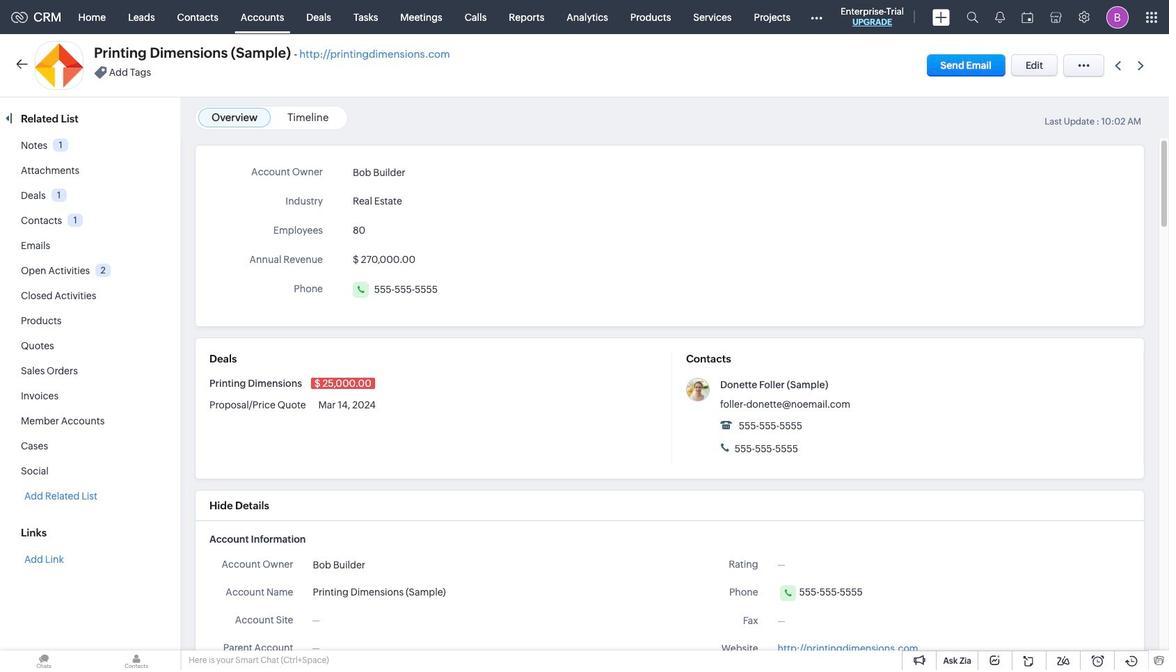 Task type: vqa. For each thing, say whether or not it's contained in the screenshot.
chats "image"
yes



Task type: describe. For each thing, give the bounding box(es) containing it.
Other Modules field
[[802, 6, 832, 28]]

contacts image
[[93, 651, 180, 670]]

search element
[[959, 0, 987, 34]]

signals element
[[987, 0, 1014, 34]]

create menu element
[[925, 0, 959, 34]]

chats image
[[0, 651, 88, 670]]

profile element
[[1099, 0, 1138, 34]]

logo image
[[11, 11, 28, 23]]

next record image
[[1138, 61, 1147, 70]]

search image
[[967, 11, 979, 23]]



Task type: locate. For each thing, give the bounding box(es) containing it.
previous record image
[[1115, 61, 1122, 70]]

profile image
[[1107, 6, 1129, 28]]

calendar image
[[1022, 11, 1034, 23]]

create menu image
[[933, 9, 950, 25]]

signals image
[[996, 11, 1005, 23]]



